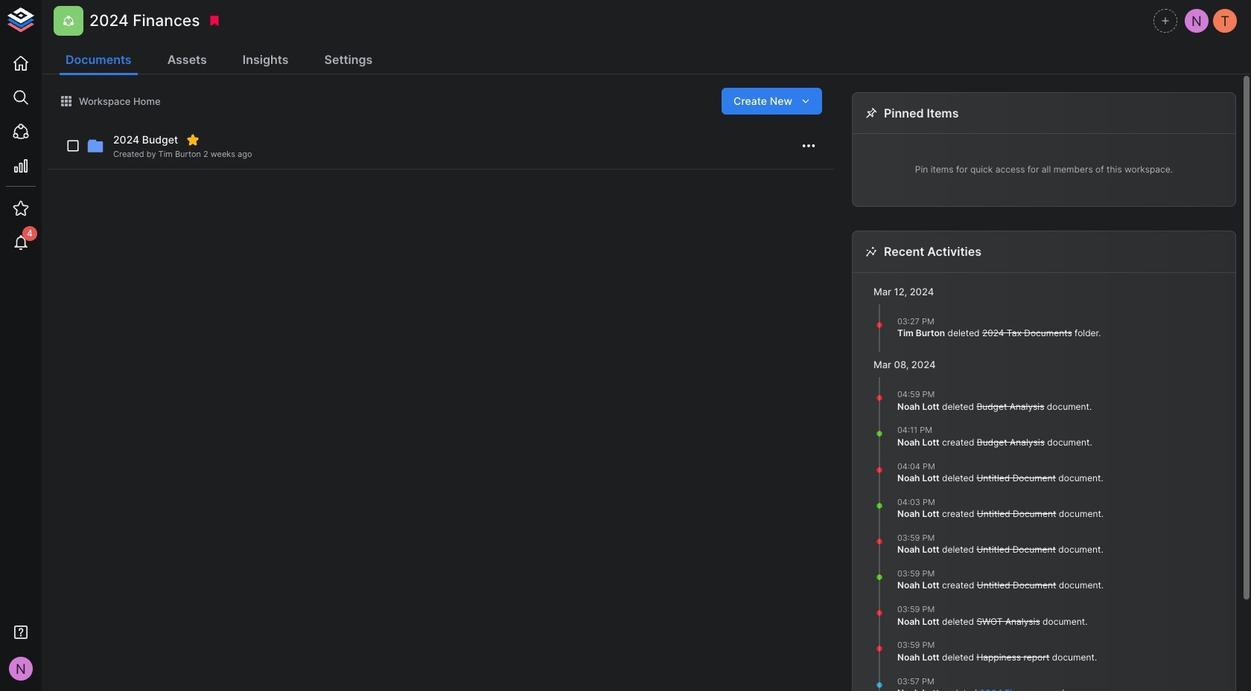 Task type: vqa. For each thing, say whether or not it's contained in the screenshot.
Remove Favorite Image
yes



Task type: locate. For each thing, give the bounding box(es) containing it.
remove bookmark image
[[208, 14, 221, 28]]

remove favorite image
[[186, 133, 200, 147]]



